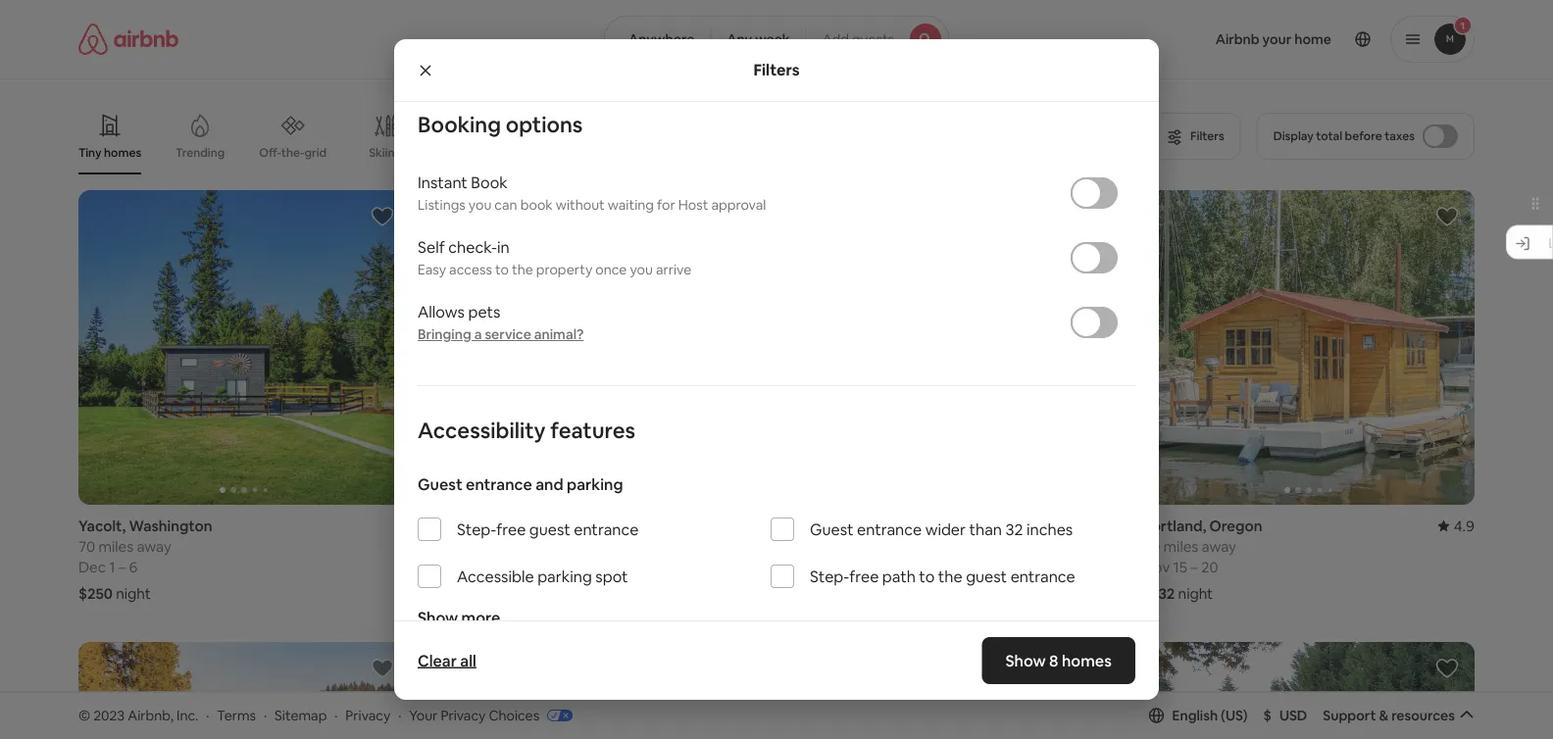 Task type: describe. For each thing, give the bounding box(es) containing it.
0 vertical spatial guest
[[529, 519, 570, 539]]

any week button
[[710, 16, 807, 63]]

show for show map
[[731, 620, 767, 638]]

bringing
[[418, 326, 471, 343]]

booking
[[418, 110, 501, 138]]

add guests
[[822, 30, 894, 48]]

filters dialog
[[394, 39, 1159, 700]]

add to wishlist: vancouver, washington image
[[1436, 657, 1459, 681]]

oregon for bend, oregon
[[476, 516, 529, 536]]

you inside instant book listings you can book without waiting for host approval
[[469, 196, 492, 214]]

your
[[409, 707, 438, 724]]

pets
[[468, 302, 501, 322]]

show 8 homes
[[1006, 651, 1112, 671]]

4.9 out of 5 average rating image
[[1438, 516, 1475, 536]]

© 2023 airbnb, inc. ·
[[78, 707, 209, 724]]

host
[[678, 196, 708, 214]]

oregon inside "portland, oregon 50 miles away nov 15 – 20 $132 night"
[[1210, 516, 1262, 536]]

book
[[520, 196, 553, 214]]

$132
[[1143, 584, 1175, 603]]

dec
[[78, 558, 106, 577]]

bend,
[[433, 516, 473, 536]]

allows pets bringing a service animal?
[[418, 302, 584, 343]]

usd
[[1280, 707, 1307, 724]]

without
[[556, 196, 605, 214]]

1 · from the left
[[206, 707, 209, 724]]

a
[[474, 326, 482, 343]]

$117
[[788, 584, 818, 603]]

portland,
[[1143, 516, 1206, 536]]

step-free path to the guest entrance
[[810, 566, 1075, 586]]

3 · from the left
[[335, 707, 338, 724]]

2 · from the left
[[264, 707, 267, 724]]

night for 16
[[821, 584, 856, 603]]

$250
[[78, 584, 113, 603]]

terms
[[217, 707, 256, 724]]

bringing a service animal? button
[[418, 326, 584, 343]]

booking options
[[418, 110, 583, 138]]

waiting
[[608, 196, 654, 214]]

98
[[433, 537, 451, 556]]

night for 20
[[1178, 584, 1213, 603]]

to inside self check-in easy access to the property once you arrive
[[495, 261, 509, 279]]

washington
[[129, 516, 212, 536]]

miles for 1
[[98, 537, 133, 556]]

add guests button
[[806, 16, 949, 63]]

any
[[727, 30, 752, 48]]

self check-in easy access to the property once you arrive
[[418, 237, 692, 279]]

sitemap link
[[275, 707, 327, 724]]

– for 20
[[1191, 558, 1198, 577]]

grid
[[304, 145, 327, 160]]

6
[[129, 558, 138, 577]]

options
[[506, 110, 583, 138]]

free for guest
[[496, 519, 526, 539]]

path
[[882, 566, 916, 586]]

entrance down inches
[[1011, 566, 1075, 586]]

skiing
[[369, 145, 402, 160]]

show map button
[[712, 606, 842, 653]]

display total before taxes
[[1273, 128, 1415, 144]]

show 8 homes link
[[982, 637, 1136, 684]]

11
[[818, 558, 831, 577]]

away for nov 2 – 7
[[492, 537, 527, 556]]

accessible parking spot
[[457, 566, 628, 586]]

group containing off-the-grid
[[78, 98, 1139, 175]]

$
[[1264, 707, 1272, 724]]

miles for 2
[[454, 537, 489, 556]]

nov for 50
[[1143, 558, 1170, 577]]

rhododendron, oregon 56 miles away nov 11 – 16 $117 night
[[788, 516, 952, 603]]

clear
[[418, 651, 457, 671]]

all
[[460, 651, 476, 671]]

(us)
[[1221, 707, 1248, 724]]

homes inside filters dialog
[[1062, 651, 1112, 671]]

book
[[471, 172, 508, 192]]

trending
[[176, 145, 225, 160]]

entrance up spot
[[574, 519, 639, 539]]

inc.
[[177, 707, 198, 724]]

before
[[1345, 128, 1382, 144]]

allows
[[418, 302, 465, 322]]

8
[[1049, 651, 1059, 671]]

off-the-grid
[[259, 145, 327, 160]]

none search field containing anywhere
[[604, 16, 949, 63]]

show for show 8 homes
[[1006, 651, 1046, 671]]

night for 6
[[116, 584, 151, 603]]

$ usd
[[1264, 707, 1307, 724]]

clear all button
[[408, 641, 486, 681]]

50
[[1143, 537, 1160, 556]]

accessible
[[457, 566, 534, 586]]

step- for step-free guest entrance
[[457, 519, 496, 539]]

show map
[[731, 620, 798, 638]]

accessibility features
[[418, 416, 636, 444]]

anywhere
[[628, 30, 695, 48]]

accessibility
[[418, 416, 546, 444]]

instant
[[418, 172, 468, 192]]

instant book listings you can book without waiting for host approval
[[418, 172, 766, 214]]

english (us)
[[1172, 707, 1248, 724]]

total
[[1316, 128, 1342, 144]]

2023
[[93, 707, 125, 724]]

entrance left and
[[466, 474, 532, 494]]

night for 7
[[469, 584, 504, 603]]

taxes
[[1385, 128, 1415, 144]]

tiny homes
[[78, 145, 141, 160]]



Task type: vqa. For each thing, say whether or not it's contained in the screenshot.
Anywhere 'button'
yes



Task type: locate. For each thing, give the bounding box(es) containing it.
resources
[[1392, 707, 1455, 724]]

1 away from the left
[[137, 537, 171, 556]]

filters
[[753, 60, 800, 80]]

add to wishlist: eugene, oregon image
[[371, 657, 394, 681]]

away inside bend, oregon 98 miles away nov 2 – 7 $148 night
[[492, 537, 527, 556]]

guest for guest entrance and parking
[[418, 474, 463, 494]]

0 horizontal spatial free
[[496, 519, 526, 539]]

inches
[[1027, 519, 1073, 539]]

miles inside yacolt, washington 70 miles away dec 1 – 6 $250 night
[[98, 537, 133, 556]]

entrance
[[466, 474, 532, 494], [574, 519, 639, 539], [857, 519, 922, 539], [1011, 566, 1075, 586]]

3 oregon from the left
[[1210, 516, 1262, 536]]

in
[[497, 237, 510, 257]]

spot
[[595, 566, 628, 586]]

2 miles from the left
[[454, 537, 489, 556]]

free
[[496, 519, 526, 539], [849, 566, 879, 586]]

english (us) button
[[1149, 707, 1248, 724]]

add to wishlist: yacolt, washington image
[[371, 205, 394, 228]]

show more
[[418, 608, 500, 628]]

0 vertical spatial step-
[[457, 519, 496, 539]]

privacy link
[[346, 707, 391, 724]]

0 horizontal spatial step-
[[457, 519, 496, 539]]

privacy right your
[[441, 707, 486, 724]]

away for nov 11 – 16
[[847, 537, 881, 556]]

1 oregon from the left
[[476, 516, 529, 536]]

more
[[461, 608, 500, 628]]

0 horizontal spatial homes
[[104, 145, 141, 160]]

3 night from the left
[[821, 584, 856, 603]]

away for dec 1 – 6
[[137, 537, 171, 556]]

· right inc.
[[206, 707, 209, 724]]

show left map on the bottom of page
[[731, 620, 767, 638]]

you down book
[[469, 196, 492, 214]]

miles up '2'
[[454, 537, 489, 556]]

2 privacy from the left
[[441, 707, 486, 724]]

guest up bend,
[[418, 474, 463, 494]]

easy
[[418, 261, 446, 279]]

1 horizontal spatial guest
[[966, 566, 1007, 586]]

terms · sitemap · privacy ·
[[217, 707, 401, 724]]

check-
[[448, 237, 497, 257]]

away down "washington"
[[137, 537, 171, 556]]

nov down 50
[[1143, 558, 1170, 577]]

7
[[485, 558, 493, 577]]

any week
[[727, 30, 790, 48]]

group
[[78, 98, 1139, 175], [78, 190, 410, 505], [433, 190, 765, 505], [788, 190, 1120, 505], [1143, 190, 1475, 505], [78, 642, 410, 739], [433, 642, 765, 739], [788, 642, 1120, 739], [1143, 642, 1475, 739]]

than
[[969, 519, 1002, 539]]

guest entrance and parking
[[418, 474, 623, 494]]

3 nov from the left
[[1143, 558, 1170, 577]]

0 vertical spatial homes
[[104, 145, 141, 160]]

nov for 56
[[788, 558, 815, 577]]

oregon up step-free path to the guest entrance
[[899, 516, 952, 536]]

4 · from the left
[[398, 707, 401, 724]]

homes right tiny
[[104, 145, 141, 160]]

3 – from the left
[[834, 558, 841, 577]]

add to wishlist: portland, oregon image
[[1436, 205, 1459, 228]]

1 horizontal spatial oregon
[[899, 516, 952, 536]]

display
[[1273, 128, 1314, 144]]

guest up 11
[[810, 519, 854, 539]]

parking
[[567, 474, 623, 494], [538, 566, 592, 586]]

features
[[550, 416, 636, 444]]

0 vertical spatial you
[[469, 196, 492, 214]]

night inside "portland, oregon 50 miles away nov 15 – 20 $132 night"
[[1178, 584, 1213, 603]]

0 horizontal spatial to
[[495, 261, 509, 279]]

15
[[1173, 558, 1188, 577]]

4 night from the left
[[1178, 584, 1213, 603]]

– for 16
[[834, 558, 841, 577]]

– inside "portland, oregon 50 miles away nov 15 – 20 $132 night"
[[1191, 558, 1198, 577]]

– right 11
[[834, 558, 841, 577]]

profile element
[[973, 0, 1475, 78]]

homes right 8
[[1062, 651, 1112, 671]]

arrive
[[656, 261, 692, 279]]

the left property
[[512, 261, 533, 279]]

oregon up 20
[[1210, 516, 1262, 536]]

the inside self check-in easy access to the property once you arrive
[[512, 261, 533, 279]]

1 vertical spatial you
[[630, 261, 653, 279]]

2 horizontal spatial oregon
[[1210, 516, 1262, 536]]

2 – from the left
[[475, 558, 482, 577]]

miles inside "portland, oregon 50 miles away nov 15 – 20 $132 night"
[[1164, 537, 1199, 556]]

tiny
[[78, 145, 101, 160]]

night down 16
[[821, 584, 856, 603]]

homes
[[104, 145, 141, 160], [1062, 651, 1112, 671]]

– for 7
[[475, 558, 482, 577]]

can
[[495, 196, 517, 214]]

approval
[[711, 196, 766, 214]]

miles for 15
[[1164, 537, 1199, 556]]

– right 15
[[1191, 558, 1198, 577]]

miles up 1
[[98, 537, 133, 556]]

– inside yacolt, washington 70 miles away dec 1 – 6 $250 night
[[118, 558, 126, 577]]

0 horizontal spatial privacy
[[346, 707, 391, 724]]

support & resources
[[1323, 707, 1455, 724]]

&
[[1379, 707, 1389, 724]]

0 vertical spatial the
[[512, 261, 533, 279]]

guest entrance wider than 32 inches
[[810, 519, 1073, 539]]

nov inside rhododendron, oregon 56 miles away nov 11 – 16 $117 night
[[788, 558, 815, 577]]

night down 20
[[1178, 584, 1213, 603]]

guest down the than
[[966, 566, 1007, 586]]

add to wishlist: portland, oregon image
[[1081, 657, 1104, 681]]

2 oregon from the left
[[899, 516, 952, 536]]

2 night from the left
[[469, 584, 504, 603]]

off-
[[259, 145, 281, 160]]

– right 1
[[118, 558, 126, 577]]

0 horizontal spatial nov
[[433, 558, 460, 577]]

oregon for rhododendron, oregon
[[899, 516, 952, 536]]

1 horizontal spatial you
[[630, 261, 653, 279]]

1 horizontal spatial nov
[[788, 558, 815, 577]]

parking left spot
[[538, 566, 592, 586]]

and
[[536, 474, 563, 494]]

display total before taxes button
[[1257, 113, 1475, 160]]

nov left '2'
[[433, 558, 460, 577]]

– inside bend, oregon 98 miles away nov 2 – 7 $148 night
[[475, 558, 482, 577]]

show for show more
[[418, 608, 458, 628]]

oregon up 7
[[476, 516, 529, 536]]

2 horizontal spatial show
[[1006, 651, 1046, 671]]

1
[[109, 558, 115, 577]]

0 vertical spatial guest
[[418, 474, 463, 494]]

0 vertical spatial free
[[496, 519, 526, 539]]

service
[[485, 326, 531, 343]]

miles up 11
[[808, 537, 843, 556]]

away up 16
[[847, 537, 881, 556]]

add to wishlist: rhododendron, oregon image
[[1081, 205, 1104, 228]]

miles inside rhododendron, oregon 56 miles away nov 11 – 16 $117 night
[[808, 537, 843, 556]]

free down guest entrance and parking
[[496, 519, 526, 539]]

1 miles from the left
[[98, 537, 133, 556]]

miles
[[98, 537, 133, 556], [454, 537, 489, 556], [808, 537, 843, 556], [1164, 537, 1199, 556]]

privacy down add to wishlist: eugene, oregon image
[[346, 707, 391, 724]]

nov for 98
[[433, 558, 460, 577]]

1 horizontal spatial guest
[[810, 519, 854, 539]]

to down in
[[495, 261, 509, 279]]

1 horizontal spatial the
[[938, 566, 963, 586]]

the
[[512, 261, 533, 279], [938, 566, 963, 586]]

nov inside bend, oregon 98 miles away nov 2 – 7 $148 night
[[433, 558, 460, 577]]

rhododendron,
[[788, 516, 896, 536]]

night up the more
[[469, 584, 504, 603]]

32
[[1006, 519, 1023, 539]]

1 horizontal spatial step-
[[810, 566, 849, 586]]

1 vertical spatial the
[[938, 566, 963, 586]]

1 vertical spatial free
[[849, 566, 879, 586]]

night inside rhododendron, oregon 56 miles away nov 11 – 16 $117 night
[[821, 584, 856, 603]]

0 horizontal spatial guest
[[418, 474, 463, 494]]

56
[[788, 537, 805, 556]]

0 horizontal spatial guest
[[529, 519, 570, 539]]

1 horizontal spatial free
[[849, 566, 879, 586]]

oregon inside rhododendron, oregon 56 miles away nov 11 – 16 $117 night
[[899, 516, 952, 536]]

– left 7
[[475, 558, 482, 577]]

1 privacy from the left
[[346, 707, 391, 724]]

1 – from the left
[[118, 558, 126, 577]]

property
[[536, 261, 592, 279]]

portland, oregon 50 miles away nov 15 – 20 $132 night
[[1143, 516, 1262, 603]]

privacy
[[346, 707, 391, 724], [441, 707, 486, 724]]

2 nov from the left
[[788, 558, 815, 577]]

· left privacy link
[[335, 707, 338, 724]]

0 horizontal spatial you
[[469, 196, 492, 214]]

show down $148
[[418, 608, 458, 628]]

$148
[[433, 584, 466, 603]]

choices
[[489, 707, 539, 724]]

3 miles from the left
[[808, 537, 843, 556]]

miles inside bend, oregon 98 miles away nov 2 – 7 $148 night
[[454, 537, 489, 556]]

0 vertical spatial to
[[495, 261, 509, 279]]

for
[[657, 196, 675, 214]]

16
[[844, 558, 859, 577]]

1 horizontal spatial show
[[731, 620, 767, 638]]

– for 6
[[118, 558, 126, 577]]

2 horizontal spatial nov
[[1143, 558, 1170, 577]]

nov inside "portland, oregon 50 miles away nov 15 – 20 $132 night"
[[1143, 558, 1170, 577]]

· right terms
[[264, 707, 267, 724]]

free for path
[[849, 566, 879, 586]]

your privacy choices link
[[409, 707, 573, 726]]

0 horizontal spatial oregon
[[476, 516, 529, 536]]

bend, oregon 98 miles away nov 2 – 7 $148 night
[[433, 516, 529, 603]]

animal?
[[534, 326, 584, 343]]

4 miles from the left
[[1164, 537, 1199, 556]]

away inside yacolt, washington 70 miles away dec 1 – 6 $250 night
[[137, 537, 171, 556]]

away inside "portland, oregon 50 miles away nov 15 – 20 $132 night"
[[1202, 537, 1236, 556]]

yacolt, washington 70 miles away dec 1 – 6 $250 night
[[78, 516, 212, 603]]

step-free guest entrance
[[457, 519, 639, 539]]

4 away from the left
[[1202, 537, 1236, 556]]

4.9
[[1454, 516, 1475, 536]]

1 vertical spatial guest
[[810, 519, 854, 539]]

miles up 15
[[1164, 537, 1199, 556]]

once
[[595, 261, 627, 279]]

away
[[137, 537, 171, 556], [492, 537, 527, 556], [847, 537, 881, 556], [1202, 537, 1236, 556]]

2 away from the left
[[492, 537, 527, 556]]

4 – from the left
[[1191, 558, 1198, 577]]

parking right and
[[567, 474, 623, 494]]

step- for step-free path to the guest entrance
[[810, 566, 849, 586]]

add to wishlist: bend, oregon image
[[726, 205, 749, 228]]

clear all
[[418, 651, 476, 671]]

you inside self check-in easy access to the property once you arrive
[[630, 261, 653, 279]]

· left your
[[398, 707, 401, 724]]

20
[[1201, 558, 1219, 577]]

entrance up the path
[[857, 519, 922, 539]]

1 vertical spatial homes
[[1062, 651, 1112, 671]]

0 horizontal spatial the
[[512, 261, 533, 279]]

1 vertical spatial step-
[[810, 566, 849, 586]]

guest down and
[[529, 519, 570, 539]]

1 vertical spatial guest
[[966, 566, 1007, 586]]

oregon inside bend, oregon 98 miles away nov 2 – 7 $148 night
[[476, 516, 529, 536]]

1 horizontal spatial to
[[919, 566, 935, 586]]

night inside bend, oregon 98 miles away nov 2 – 7 $148 night
[[469, 584, 504, 603]]

the down wider
[[938, 566, 963, 586]]

guest for guest entrance wider than 32 inches
[[810, 519, 854, 539]]

to right the path
[[919, 566, 935, 586]]

miles for 11
[[808, 537, 843, 556]]

0 vertical spatial parking
[[567, 474, 623, 494]]

night down 6 on the left
[[116, 584, 151, 603]]

show inside button
[[731, 620, 767, 638]]

away up 20
[[1202, 537, 1236, 556]]

support & resources button
[[1323, 707, 1475, 724]]

nov down 56
[[788, 558, 815, 577]]

show more button
[[418, 608, 500, 628]]

1 vertical spatial to
[[919, 566, 935, 586]]

the-
[[281, 145, 304, 160]]

night inside yacolt, washington 70 miles away dec 1 – 6 $250 night
[[116, 584, 151, 603]]

show
[[418, 608, 458, 628], [731, 620, 767, 638], [1006, 651, 1046, 671]]

anywhere button
[[604, 16, 711, 63]]

show left 8
[[1006, 651, 1046, 671]]

you right once
[[630, 261, 653, 279]]

None search field
[[604, 16, 949, 63]]

0 horizontal spatial show
[[418, 608, 458, 628]]

map
[[770, 620, 798, 638]]

1 nov from the left
[[433, 558, 460, 577]]

week
[[755, 30, 790, 48]]

guests
[[852, 30, 894, 48]]

1 night from the left
[[116, 584, 151, 603]]

away inside rhododendron, oregon 56 miles away nov 11 – 16 $117 night
[[847, 537, 881, 556]]

access
[[449, 261, 492, 279]]

sitemap
[[275, 707, 327, 724]]

– inside rhododendron, oregon 56 miles away nov 11 – 16 $117 night
[[834, 558, 841, 577]]

away up 7
[[492, 537, 527, 556]]

your privacy choices
[[409, 707, 539, 724]]

1 vertical spatial parking
[[538, 566, 592, 586]]

1 horizontal spatial homes
[[1062, 651, 1112, 671]]

terms link
[[217, 707, 256, 724]]

1 horizontal spatial privacy
[[441, 707, 486, 724]]

airbnb,
[[128, 707, 174, 724]]

3 away from the left
[[847, 537, 881, 556]]

·
[[206, 707, 209, 724], [264, 707, 267, 724], [335, 707, 338, 724], [398, 707, 401, 724]]

yacolt,
[[78, 516, 126, 536]]

free left the path
[[849, 566, 879, 586]]

support
[[1323, 707, 1376, 724]]



